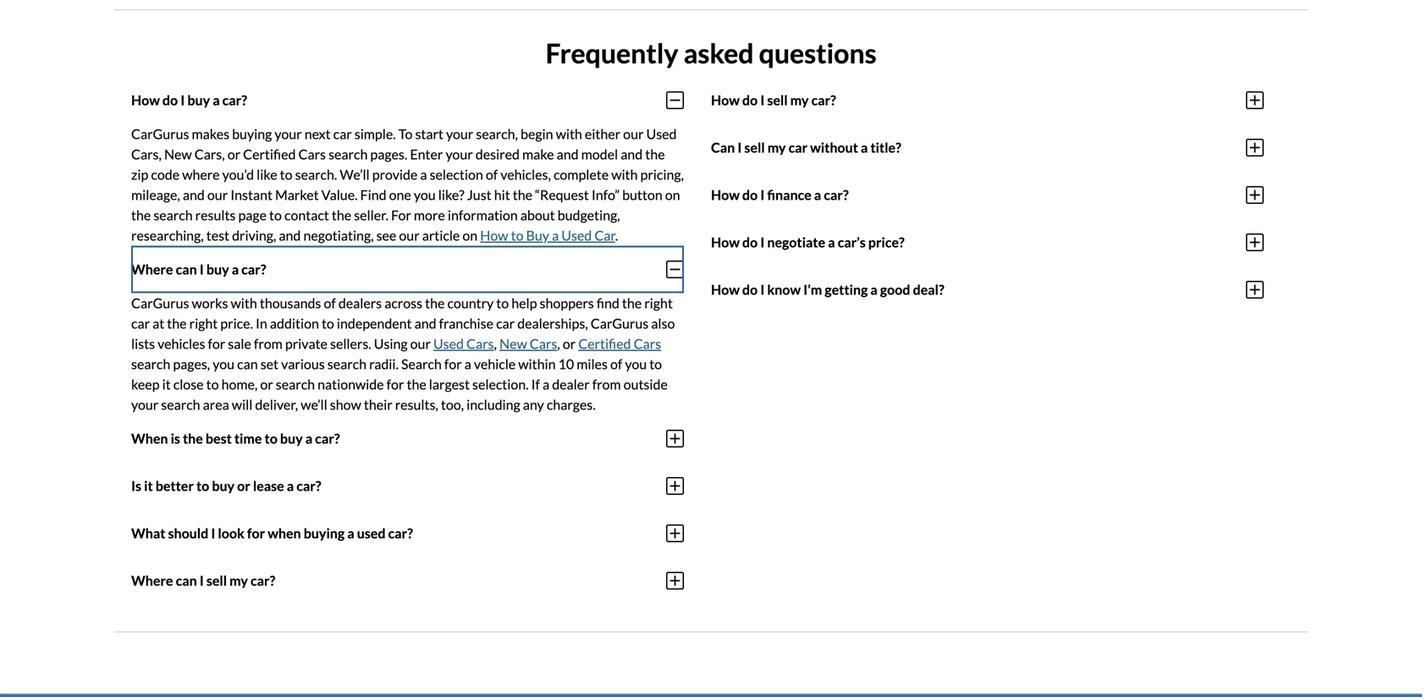 Task type: vqa. For each thing, say whether or not it's contained in the screenshot.
the middle ELECTRIC
no



Task type: describe. For each thing, give the bounding box(es) containing it.
minus square image
[[666, 259, 684, 280]]

budgeting,
[[558, 207, 620, 223]]

to up outside
[[650, 356, 662, 372]]

our up "results"
[[207, 187, 228, 203]]

miles
[[577, 356, 608, 372]]

selection.
[[472, 376, 529, 393]]

a inside dropdown button
[[232, 261, 239, 278]]

a down used cars link
[[465, 356, 471, 372]]

how for how to buy a used car .
[[480, 227, 508, 244]]

know
[[767, 282, 801, 298]]

a right the if
[[543, 376, 550, 393]]

where for where can i sell my car?
[[131, 573, 173, 589]]

the down mileage,
[[131, 207, 151, 223]]

franchise
[[439, 315, 494, 332]]

the up pricing,
[[645, 146, 665, 162]]

cargurus for cars,
[[131, 126, 189, 142]]

do for negotiate
[[742, 234, 758, 251]]

or inside dropdown button
[[237, 478, 250, 494]]

what
[[131, 525, 165, 542]]

is it better to buy or lease a car?
[[131, 478, 321, 494]]

new inside cargurus makes buying your next car simple. to start your search, begin with either our used cars, new cars, or certified cars search pages. enter your desired make and model and the zip code where you'd like to search. we'll provide a selection of vehicles, complete with pricing, mileage, and our instant market value. find one you like? just hit the "request info" button on the search results page to contact the seller. for more information about budgeting, researching, test driving, and negotiating, see our article on
[[164, 146, 192, 162]]

i for how do i sell my car?
[[760, 92, 765, 108]]

model
[[581, 146, 618, 162]]

2 horizontal spatial you
[[625, 356, 647, 372]]

seller.
[[354, 207, 389, 223]]

a up the "makes"
[[213, 92, 220, 108]]

when
[[268, 525, 301, 542]]

the inside used cars , new cars , or certified cars search pages, you can set various search radii. search for a vehicle within 10 miles of you to keep it close to home, or search nationwide for the largest selection. if a dealer from outside your search area will deliver, we'll show their results, too, including any charges.
[[407, 376, 426, 393]]

find
[[597, 295, 620, 311]]

cars up "within" at the bottom
[[530, 336, 557, 352]]

is
[[171, 431, 180, 447]]

plus square image for what should i look for when buying a used car?
[[666, 523, 684, 544]]

cargurus works with thousands of dealers across the country to help shoppers find the right car at the right price. in addition to independent and franchise car dealerships, cargurus also lists vehicles for sale from private sellers. using our
[[131, 295, 675, 352]]

works
[[192, 295, 228, 311]]

for down "radii."
[[387, 376, 404, 393]]

1 horizontal spatial with
[[556, 126, 582, 142]]

car inside cargurus makes buying your next car simple. to start your search, begin with either our used cars, new cars, or certified cars search pages. enter your desired make and model and the zip code where you'd like to search. we'll provide a selection of vehicles, complete with pricing, mileage, and our instant market value. find one you like? just hit the "request info" button on the search results page to contact the seller. for more information about budgeting, researching, test driving, and negotiating, see our article on
[[333, 126, 352, 142]]

car's
[[838, 234, 866, 251]]

and down contact
[[279, 227, 301, 244]]

also
[[651, 315, 675, 332]]

complete
[[554, 166, 609, 183]]

car? inside how do i finance a car? dropdown button
[[824, 187, 849, 203]]

see
[[376, 227, 396, 244]]

information
[[448, 207, 518, 223]]

title?
[[871, 139, 901, 156]]

certified inside cargurus makes buying your next car simple. to start your search, begin with either our used cars, new cars, or certified cars search pages. enter your desired make and model and the zip code where you'd like to search. we'll provide a selection of vehicles, complete with pricing, mileage, and our instant market value. find one you like? just hit the "request info" button on the search results page to contact the seller. for more information about budgeting, researching, test driving, and negotiating, see our article on
[[243, 146, 296, 162]]

is it better to buy or lease a car? button
[[131, 463, 684, 510]]

keep
[[131, 376, 160, 393]]

car? inside where can i buy a car? dropdown button
[[241, 261, 266, 278]]

independent
[[337, 315, 412, 332]]

cars inside cargurus makes buying your next car simple. to start your search, begin with either our used cars, new cars, or certified cars search pages. enter your desired make and model and the zip code where you'd like to search. we'll provide a selection of vehicles, complete with pricing, mileage, and our instant market value. find one you like? just hit the "request info" button on the search results page to contact the seller. for more information about budgeting, researching, test driving, and negotiating, see our article on
[[298, 146, 326, 162]]

too,
[[441, 396, 464, 413]]

should
[[168, 525, 208, 542]]

mileage,
[[131, 187, 180, 203]]

sale
[[228, 336, 251, 352]]

1 vertical spatial my
[[768, 139, 786, 156]]

the inside dropdown button
[[183, 431, 203, 447]]

and right model
[[621, 146, 643, 162]]

our inside cargurus works with thousands of dealers across the country to help shoppers find the right car at the right price. in addition to independent and franchise car dealerships, cargurus also lists vehicles for sale from private sellers. using our
[[410, 336, 431, 352]]

dealer
[[552, 376, 590, 393]]

how do i finance a car?
[[711, 187, 849, 203]]

at
[[152, 315, 164, 332]]

value.
[[321, 187, 358, 203]]

plus square image for how do i know i'm getting a good deal?
[[1246, 280, 1264, 300]]

to right page
[[269, 207, 282, 223]]

car? inside when is the best time to buy a car? dropdown button
[[315, 431, 340, 447]]

how do i sell my car?
[[711, 92, 836, 108]]

about
[[520, 207, 555, 223]]

i for where can i sell my car?
[[200, 573, 204, 589]]

including
[[467, 396, 520, 413]]

do for buy
[[162, 92, 178, 108]]

2 , from the left
[[557, 336, 560, 352]]

buy inside dropdown button
[[280, 431, 303, 447]]

how for how do i negotiate a car's price?
[[711, 234, 740, 251]]

the right at
[[167, 315, 187, 332]]

plus square image for where can i sell my car?
[[666, 571, 684, 591]]

info"
[[592, 187, 620, 203]]

asked
[[684, 37, 754, 69]]

cars down also
[[634, 336, 661, 352]]

if
[[531, 376, 540, 393]]

a left the title?
[[861, 139, 868, 156]]

deliver,
[[255, 396, 298, 413]]

search down various on the left bottom of page
[[276, 376, 315, 393]]

used cars link
[[433, 336, 494, 352]]

where can i buy a car? button
[[131, 246, 684, 293]]

0 vertical spatial on
[[665, 187, 680, 203]]

used inside cargurus makes buying your next car simple. to start your search, begin with either our used cars, new cars, or certified cars search pages. enter your desired make and model and the zip code where you'd like to search. we'll provide a selection of vehicles, complete with pricing, mileage, and our instant market value. find one you like? just hit the "request info" button on the search results page to contact the seller. for more information about budgeting, researching, test driving, and negotiating, see our article on
[[646, 126, 677, 142]]

of inside cargurus works with thousands of dealers across the country to help shoppers find the right car at the right price. in addition to independent and franchise car dealerships, cargurus also lists vehicles for sale from private sellers. using our
[[324, 295, 336, 311]]

the right 'across'
[[425, 295, 445, 311]]

do for know
[[742, 282, 758, 298]]

thousands
[[260, 295, 321, 311]]

used cars , new cars , or certified cars search pages, you can set various search radii. search for a vehicle within 10 miles of you to keep it close to home, or search nationwide for the largest selection. if a dealer from outside your search area will deliver, we'll show their results, too, including any charges.
[[131, 336, 668, 413]]

your right start
[[446, 126, 473, 142]]

dealers
[[338, 295, 382, 311]]

instant
[[230, 187, 273, 203]]

sellers.
[[330, 336, 371, 352]]

a left good
[[871, 282, 878, 298]]

0 horizontal spatial you
[[213, 356, 235, 372]]

or inside cargurus makes buying your next car simple. to start your search, begin with either our used cars, new cars, or certified cars search pages. enter your desired make and model and the zip code where you'd like to search. we'll provide a selection of vehicles, complete with pricing, mileage, and our instant market value. find one you like? just hit the "request info" button on the search results page to contact the seller. for more information about budgeting, researching, test driving, and negotiating, see our article on
[[227, 146, 240, 162]]

more
[[414, 207, 445, 223]]

a inside cargurus makes buying your next car simple. to start your search, begin with either our used cars, new cars, or certified cars search pages. enter your desired make and model and the zip code where you'd like to search. we'll provide a selection of vehicles, complete with pricing, mileage, and our instant market value. find one you like? just hit the "request info" button on the search results page to contact the seller. for more information about budgeting, researching, test driving, and negotiating, see our article on
[[420, 166, 427, 183]]

buying inside cargurus makes buying your next car simple. to start your search, begin with either our used cars, new cars, or certified cars search pages. enter your desired make and model and the zip code where you'd like to search. we'll provide a selection of vehicles, complete with pricing, mileage, and our instant market value. find one you like? just hit the "request info" button on the search results page to contact the seller. for more information about budgeting, researching, test driving, and negotiating, see our article on
[[232, 126, 272, 142]]

of inside cargurus makes buying your next car simple. to start your search, begin with either our used cars, new cars, or certified cars search pages. enter your desired make and model and the zip code where you'd like to search. we'll provide a selection of vehicles, complete with pricing, mileage, and our instant market value. find one you like? just hit the "request info" button on the search results page to contact the seller. for more information about budgeting, researching, test driving, and negotiating, see our article on
[[486, 166, 498, 183]]

selection
[[430, 166, 483, 183]]

search,
[[476, 126, 518, 142]]

how to buy a used car .
[[480, 227, 618, 244]]

to up private
[[322, 315, 334, 332]]

can for buy
[[176, 261, 197, 278]]

desired
[[476, 146, 520, 162]]

from inside used cars , new cars , or certified cars search pages, you can set various search radii. search for a vehicle within 10 miles of you to keep it close to home, or search nationwide for the largest selection. if a dealer from outside your search area will deliver, we'll show their results, too, including any charges.
[[592, 376, 621, 393]]

car
[[595, 227, 615, 244]]

your left next
[[275, 126, 302, 142]]

search up researching,
[[154, 207, 193, 223]]

close
[[173, 376, 204, 393]]

i for how do i buy a car?
[[181, 92, 185, 108]]

car inside dropdown button
[[789, 139, 808, 156]]

using
[[374, 336, 408, 352]]

within
[[518, 356, 556, 372]]

vehicles
[[158, 336, 205, 352]]

a right buy at the left top
[[552, 227, 559, 244]]

charges.
[[547, 396, 596, 413]]

the right hit
[[513, 187, 533, 203]]

your inside used cars , new cars , or certified cars search pages, you can set various search radii. search for a vehicle within 10 miles of you to keep it close to home, or search nationwide for the largest selection. if a dealer from outside your search area will deliver, we'll show their results, too, including any charges.
[[131, 396, 159, 413]]

the down value.
[[332, 207, 351, 223]]

pricing,
[[640, 166, 684, 183]]

what should i look for when buying a used car? button
[[131, 510, 684, 557]]

our right either
[[623, 126, 644, 142]]

search up nationwide
[[327, 356, 367, 372]]

car? inside is it better to buy or lease a car? dropdown button
[[297, 478, 321, 494]]

cars down the franchise
[[467, 336, 494, 352]]

a inside dropdown button
[[305, 431, 312, 447]]

a left car's
[[828, 234, 835, 251]]

buy up the "makes"
[[187, 92, 210, 108]]

for inside cargurus works with thousands of dealers across the country to help shoppers find the right car at the right price. in addition to independent and franchise car dealerships, cargurus also lists vehicles for sale from private sellers. using our
[[208, 336, 225, 352]]

page
[[238, 207, 267, 223]]

to
[[399, 126, 413, 142]]

do for sell
[[742, 92, 758, 108]]

a right finance
[[814, 187, 821, 203]]

home,
[[221, 376, 258, 393]]

1 vertical spatial with
[[611, 166, 638, 183]]

article
[[422, 227, 460, 244]]

for up largest
[[444, 356, 462, 372]]

to left help
[[496, 295, 509, 311]]

country
[[447, 295, 494, 311]]

how for how do i sell my car?
[[711, 92, 740, 108]]

car? inside how do i buy a car? dropdown button
[[222, 92, 247, 108]]

how do i know i'm getting a good deal? button
[[711, 266, 1264, 314]]

of inside used cars , new cars , or certified cars search pages, you can set various search radii. search for a vehicle within 10 miles of you to keep it close to home, or search nationwide for the largest selection. if a dealer from outside your search area will deliver, we'll show their results, too, including any charges.
[[610, 356, 622, 372]]

hit
[[494, 187, 510, 203]]

search up we'll
[[329, 146, 368, 162]]

minus square image
[[666, 90, 684, 110]]

how do i negotiate a car's price? button
[[711, 219, 1264, 266]]

your up selection
[[446, 146, 473, 162]]

lease
[[253, 478, 284, 494]]

show
[[330, 396, 361, 413]]

plus square image for can i sell my car without a title?
[[1246, 137, 1264, 158]]

buy left lease
[[212, 478, 235, 494]]



Task type: locate. For each thing, give the bounding box(es) containing it.
1 horizontal spatial used
[[562, 227, 592, 244]]

0 horizontal spatial certified
[[243, 146, 296, 162]]

you'd
[[222, 166, 254, 183]]

on down information
[[463, 227, 478, 244]]

plus square image inside what should i look for when buying a used car? dropdown button
[[666, 523, 684, 544]]

cargurus
[[131, 126, 189, 142], [131, 295, 189, 311], [591, 315, 649, 332]]

how do i negotiate a car's price?
[[711, 234, 905, 251]]

for inside what should i look for when buying a used car? dropdown button
[[247, 525, 265, 542]]

set
[[261, 356, 279, 372]]

how do i sell my car? button
[[711, 76, 1264, 124]]

can i sell my car without a title? button
[[711, 124, 1264, 171]]

0 horizontal spatial my
[[230, 573, 248, 589]]

,
[[494, 336, 497, 352], [557, 336, 560, 352]]

cargurus inside cargurus makes buying your next car simple. to start your search, begin with either our used cars, new cars, or certified cars search pages. enter your desired make and model and the zip code where you'd like to search. we'll provide a selection of vehicles, complete with pricing, mileage, and our instant market value. find one you like? just hit the "request info" button on the search results page to contact the seller. for more information about budgeting, researching, test driving, and negotiating, see our article on
[[131, 126, 189, 142]]

0 vertical spatial new
[[164, 146, 192, 162]]

frequently asked questions
[[546, 37, 877, 69]]

car? inside how do i sell my car? dropdown button
[[811, 92, 836, 108]]

0 vertical spatial my
[[790, 92, 809, 108]]

can
[[711, 139, 735, 156]]

search
[[401, 356, 442, 372]]

i for how do i negotiate a car's price?
[[760, 234, 765, 251]]

1 vertical spatial from
[[592, 376, 621, 393]]

0 horizontal spatial of
[[324, 295, 336, 311]]

2 horizontal spatial of
[[610, 356, 622, 372]]

1 vertical spatial it
[[144, 478, 153, 494]]

car? right used
[[388, 525, 413, 542]]

how left negotiate
[[711, 234, 740, 251]]

i for how do i know i'm getting a good deal?
[[760, 282, 765, 298]]

1 horizontal spatial right
[[644, 295, 673, 311]]

the right 'find'
[[622, 295, 642, 311]]

or
[[227, 146, 240, 162], [563, 336, 576, 352], [260, 376, 273, 393], [237, 478, 250, 494]]

used down minus square icon
[[646, 126, 677, 142]]

is
[[131, 478, 141, 494]]

buy down 'test'
[[206, 261, 229, 278]]

search down the close
[[161, 396, 200, 413]]

"request
[[535, 187, 589, 203]]

2 plus square image from the top
[[1246, 185, 1264, 205]]

2 horizontal spatial with
[[611, 166, 638, 183]]

how for how do i buy a car?
[[131, 92, 160, 108]]

researching,
[[131, 227, 204, 244]]

begin
[[521, 126, 553, 142]]

do down the asked
[[742, 92, 758, 108]]

in
[[256, 315, 267, 332]]

help
[[512, 295, 537, 311]]

0 vertical spatial used
[[646, 126, 677, 142]]

1 vertical spatial sell
[[745, 139, 765, 156]]

good
[[880, 282, 910, 298]]

deal?
[[913, 282, 944, 298]]

1 vertical spatial plus square image
[[1246, 185, 1264, 205]]

i left negotiate
[[760, 234, 765, 251]]

our down for
[[399, 227, 420, 244]]

it right keep
[[162, 376, 171, 393]]

the right is
[[183, 431, 203, 447]]

can down researching,
[[176, 261, 197, 278]]

how down information
[[480, 227, 508, 244]]

2 vertical spatial of
[[610, 356, 622, 372]]

sell
[[767, 92, 788, 108], [745, 139, 765, 156], [206, 573, 227, 589]]

car
[[333, 126, 352, 142], [789, 139, 808, 156], [131, 315, 150, 332], [496, 315, 515, 332]]

1 horizontal spatial cars,
[[195, 146, 225, 162]]

right down works
[[189, 315, 218, 332]]

code
[[151, 166, 180, 183]]

or down set
[[260, 376, 273, 393]]

0 vertical spatial buying
[[232, 126, 272, 142]]

1 horizontal spatial from
[[592, 376, 621, 393]]

car left at
[[131, 315, 150, 332]]

i inside can i sell my car without a title? dropdown button
[[738, 139, 742, 156]]

lists
[[131, 336, 155, 352]]

for right look
[[247, 525, 265, 542]]

we'll
[[301, 396, 327, 413]]

i left look
[[211, 525, 215, 542]]

results,
[[395, 396, 438, 413]]

car? down what should i look for when buying a used car?
[[251, 573, 275, 589]]

where inside dropdown button
[[131, 261, 173, 278]]

and down where
[[183, 187, 205, 203]]

plus square image for when is the best time to buy a car?
[[666, 429, 684, 449]]

to up area in the left bottom of the page
[[206, 376, 219, 393]]

cargurus for at
[[131, 295, 189, 311]]

for
[[391, 207, 411, 223]]

plus square image inside how do i know i'm getting a good deal? dropdown button
[[1246, 280, 1264, 300]]

you up more
[[414, 187, 436, 203]]

search
[[329, 146, 368, 162], [154, 207, 193, 223], [131, 356, 170, 372], [327, 356, 367, 372], [276, 376, 315, 393], [161, 396, 200, 413]]

0 vertical spatial can
[[176, 261, 197, 278]]

buy
[[187, 92, 210, 108], [206, 261, 229, 278], [280, 431, 303, 447], [212, 478, 235, 494]]

my down look
[[230, 573, 248, 589]]

plus square image inside how do i finance a car? dropdown button
[[1246, 185, 1264, 205]]

various
[[281, 356, 325, 372]]

0 vertical spatial where
[[131, 261, 173, 278]]

pages.
[[370, 146, 407, 162]]

cars, down the "makes"
[[195, 146, 225, 162]]

of
[[486, 166, 498, 183], [324, 295, 336, 311], [610, 356, 622, 372]]

from inside cargurus works with thousands of dealers across the country to help shoppers find the right car at the right price. in addition to independent and franchise car dealerships, cargurus also lists vehicles for sale from private sellers. using our
[[254, 336, 283, 352]]

where can i sell my car?
[[131, 573, 275, 589]]

1 horizontal spatial on
[[665, 187, 680, 203]]

car? down driving,
[[241, 261, 266, 278]]

used down budgeting,
[[562, 227, 592, 244]]

do for finance
[[742, 187, 758, 203]]

a left used
[[347, 525, 354, 542]]

enter
[[410, 146, 443, 162]]

of left dealers
[[324, 295, 336, 311]]

1 vertical spatial right
[[189, 315, 218, 332]]

1 vertical spatial used
[[562, 227, 592, 244]]

0 horizontal spatial new
[[164, 146, 192, 162]]

used
[[646, 126, 677, 142], [562, 227, 592, 244], [433, 336, 464, 352]]

0 horizontal spatial with
[[231, 295, 257, 311]]

find
[[360, 187, 387, 203]]

contact
[[284, 207, 329, 223]]

with
[[556, 126, 582, 142], [611, 166, 638, 183], [231, 295, 257, 311]]

from
[[254, 336, 283, 352], [592, 376, 621, 393]]

0 horizontal spatial it
[[144, 478, 153, 494]]

plus square image inside how do i sell my car? dropdown button
[[1246, 90, 1264, 110]]

buy
[[526, 227, 549, 244]]

i inside how do i sell my car? dropdown button
[[760, 92, 765, 108]]

2 vertical spatial used
[[433, 336, 464, 352]]

how for how do i know i'm getting a good deal?
[[711, 282, 740, 298]]

it
[[162, 376, 171, 393], [144, 478, 153, 494]]

one
[[389, 187, 411, 203]]

plus square image
[[1246, 137, 1264, 158], [1246, 232, 1264, 253], [1246, 280, 1264, 300], [666, 429, 684, 449], [666, 476, 684, 496], [666, 523, 684, 544], [666, 571, 684, 591]]

from up set
[[254, 336, 283, 352]]

1 vertical spatial cargurus
[[131, 295, 189, 311]]

used down the franchise
[[433, 336, 464, 352]]

a down driving,
[[232, 261, 239, 278]]

buying right the "makes"
[[232, 126, 272, 142]]

frequently
[[546, 37, 679, 69]]

used inside used cars , new cars , or certified cars search pages, you can set various search radii. search for a vehicle within 10 miles of you to keep it close to home, or search nationwide for the largest selection. if a dealer from outside your search area will deliver, we'll show their results, too, including any charges.
[[433, 336, 464, 352]]

2 vertical spatial sell
[[206, 573, 227, 589]]

a down 'we'll'
[[305, 431, 312, 447]]

what should i look for when buying a used car?
[[131, 525, 413, 542]]

of down certified cars link
[[610, 356, 622, 372]]

1 horizontal spatial it
[[162, 376, 171, 393]]

plus square image inside how do i negotiate a car's price? dropdown button
[[1246, 232, 1264, 253]]

my up can i sell my car without a title?
[[790, 92, 809, 108]]

0 horizontal spatial cars,
[[131, 146, 162, 162]]

0 vertical spatial from
[[254, 336, 283, 352]]

car down help
[[496, 315, 515, 332]]

questions
[[759, 37, 877, 69]]

do left finance
[[742, 187, 758, 203]]

2 vertical spatial with
[[231, 295, 257, 311]]

plus square image
[[1246, 90, 1264, 110], [1246, 185, 1264, 205]]

how do i buy a car?
[[131, 92, 247, 108]]

can inside dropdown button
[[176, 573, 197, 589]]

0 vertical spatial it
[[162, 376, 171, 393]]

price.
[[220, 315, 253, 332]]

2 horizontal spatial my
[[790, 92, 809, 108]]

you up outside
[[625, 356, 647, 372]]

new inside used cars , new cars , or certified cars search pages, you can set various search radii. search for a vehicle within 10 miles of you to keep it close to home, or search nationwide for the largest selection. if a dealer from outside your search area will deliver, we'll show their results, too, including any charges.
[[499, 336, 527, 352]]

certified up like
[[243, 146, 296, 162]]

i for what should i look for when buying a used car?
[[211, 525, 215, 542]]

plus square image inside is it better to buy or lease a car? dropdown button
[[666, 476, 684, 496]]

it inside dropdown button
[[144, 478, 153, 494]]

plus square image for how do i negotiate a car's price?
[[1246, 232, 1264, 253]]

where down what
[[131, 573, 173, 589]]

0 horizontal spatial from
[[254, 336, 283, 352]]

can inside dropdown button
[[176, 261, 197, 278]]

plus square image inside where can i sell my car? dropdown button
[[666, 571, 684, 591]]

cars up the search.
[[298, 146, 326, 162]]

i inside what should i look for when buying a used car? dropdown button
[[211, 525, 215, 542]]

1 vertical spatial can
[[237, 356, 258, 372]]

1 horizontal spatial certified
[[578, 336, 631, 352]]

1 plus square image from the top
[[1246, 90, 1264, 110]]

finance
[[767, 187, 812, 203]]

i inside where can i sell my car? dropdown button
[[200, 573, 204, 589]]

2 horizontal spatial sell
[[767, 92, 788, 108]]

car?
[[222, 92, 247, 108], [811, 92, 836, 108], [824, 187, 849, 203], [241, 261, 266, 278], [315, 431, 340, 447], [297, 478, 321, 494], [388, 525, 413, 542], [251, 573, 275, 589]]

1 vertical spatial certified
[[578, 336, 631, 352]]

i right can
[[738, 139, 742, 156]]

across
[[385, 295, 423, 311]]

0 vertical spatial certified
[[243, 146, 296, 162]]

2 vertical spatial cargurus
[[591, 315, 649, 332]]

you
[[414, 187, 436, 203], [213, 356, 235, 372], [625, 356, 647, 372]]

0 horizontal spatial ,
[[494, 336, 497, 352]]

our up search
[[410, 336, 431, 352]]

button
[[622, 187, 663, 203]]

sell down look
[[206, 573, 227, 589]]

i inside how do i know i'm getting a good deal? dropdown button
[[760, 282, 765, 298]]

negotiating,
[[303, 227, 374, 244]]

can inside used cars , new cars , or certified cars search pages, you can set various search radii. search for a vehicle within 10 miles of you to keep it close to home, or search nationwide for the largest selection. if a dealer from outside your search area will deliver, we'll show their results, too, including any charges.
[[237, 356, 258, 372]]

and inside cargurus works with thousands of dealers across the country to help shoppers find the right car at the right price. in addition to independent and franchise car dealerships, cargurus also lists vehicles for sale from private sellers. using our
[[415, 315, 436, 332]]

how to buy a used car link
[[480, 227, 615, 244]]

2 where from the top
[[131, 573, 173, 589]]

a right lease
[[287, 478, 294, 494]]

0 horizontal spatial on
[[463, 227, 478, 244]]

where
[[182, 166, 220, 183]]

start
[[415, 126, 444, 142]]

plus square image inside when is the best time to buy a car? dropdown button
[[666, 429, 684, 449]]

1 horizontal spatial buying
[[304, 525, 345, 542]]

results
[[195, 207, 236, 223]]

right up also
[[644, 295, 673, 311]]

price?
[[868, 234, 905, 251]]

area
[[203, 396, 229, 413]]

i left finance
[[760, 187, 765, 203]]

do up 'code'
[[162, 92, 178, 108]]

your down keep
[[131, 396, 159, 413]]

2 vertical spatial my
[[230, 573, 248, 589]]

i up where
[[181, 92, 185, 108]]

1 cars, from the left
[[131, 146, 162, 162]]

0 horizontal spatial buying
[[232, 126, 272, 142]]

1 vertical spatial where
[[131, 573, 173, 589]]

test
[[206, 227, 229, 244]]

or up "10" at the bottom
[[563, 336, 576, 352]]

to inside dropdown button
[[265, 431, 278, 447]]

market
[[275, 187, 319, 203]]

when is the best time to buy a car?
[[131, 431, 340, 447]]

without
[[810, 139, 858, 156]]

cars,
[[131, 146, 162, 162], [195, 146, 225, 162]]

i up can i sell my car without a title?
[[760, 92, 765, 108]]

2 vertical spatial can
[[176, 573, 197, 589]]

i inside how do i buy a car? dropdown button
[[181, 92, 185, 108]]

shoppers
[[540, 295, 594, 311]]

, up vehicle on the left of the page
[[494, 336, 497, 352]]

0 horizontal spatial sell
[[206, 573, 227, 589]]

it inside used cars , new cars , or certified cars search pages, you can set various search radii. search for a vehicle within 10 miles of you to keep it close to home, or search nationwide for the largest selection. if a dealer from outside your search area will deliver, we'll show their results, too, including any charges.
[[162, 376, 171, 393]]

with inside cargurus works with thousands of dealers across the country to help shoppers find the right car at the right price. in addition to independent and franchise car dealerships, cargurus also lists vehicles for sale from private sellers. using our
[[231, 295, 257, 311]]

we'll
[[340, 166, 370, 183]]

2 horizontal spatial used
[[646, 126, 677, 142]]

to right like
[[280, 166, 293, 183]]

like
[[257, 166, 277, 183]]

where inside dropdown button
[[131, 573, 173, 589]]

i for how do i finance a car?
[[760, 187, 765, 203]]

, down dealerships,
[[557, 336, 560, 352]]

my for how do i sell my car?
[[790, 92, 809, 108]]

to left buy at the left top
[[511, 227, 524, 244]]

when
[[131, 431, 168, 447]]

1 where from the top
[[131, 261, 173, 278]]

0 vertical spatial right
[[644, 295, 673, 311]]

search up keep
[[131, 356, 170, 372]]

0 vertical spatial sell
[[767, 92, 788, 108]]

where for where can i buy a car?
[[131, 261, 173, 278]]

right
[[644, 295, 673, 311], [189, 315, 218, 332]]

i left know
[[760, 282, 765, 298]]

how for how do i finance a car?
[[711, 187, 740, 203]]

new cars link
[[499, 336, 557, 352]]

how up zip on the left of the page
[[131, 92, 160, 108]]

1 horizontal spatial sell
[[745, 139, 765, 156]]

car? inside what should i look for when buying a used car? dropdown button
[[388, 525, 413, 542]]

and up complete
[[557, 146, 579, 162]]

0 vertical spatial cargurus
[[131, 126, 189, 142]]

0 vertical spatial with
[[556, 126, 582, 142]]

0 vertical spatial plus square image
[[1246, 90, 1264, 110]]

to
[[280, 166, 293, 183], [269, 207, 282, 223], [511, 227, 524, 244], [496, 295, 509, 311], [322, 315, 334, 332], [650, 356, 662, 372], [206, 376, 219, 393], [265, 431, 278, 447], [196, 478, 209, 494]]

certified cars link
[[578, 336, 661, 352]]

the up the "results,"
[[407, 376, 426, 393]]

1 , from the left
[[494, 336, 497, 352]]

buying inside dropdown button
[[304, 525, 345, 542]]

1 horizontal spatial of
[[486, 166, 498, 183]]

1 vertical spatial buying
[[304, 525, 345, 542]]

how up can
[[711, 92, 740, 108]]

buy inside dropdown button
[[206, 261, 229, 278]]

can down sale
[[237, 356, 258, 372]]

zip
[[131, 166, 148, 183]]

1 horizontal spatial you
[[414, 187, 436, 203]]

my for where can i sell my car?
[[230, 573, 248, 589]]

1 vertical spatial on
[[463, 227, 478, 244]]

car? inside where can i sell my car? dropdown button
[[251, 573, 275, 589]]

1 horizontal spatial my
[[768, 139, 786, 156]]

you up the home,
[[213, 356, 235, 372]]

to inside dropdown button
[[196, 478, 209, 494]]

sell up can i sell my car without a title?
[[767, 92, 788, 108]]

car? right lease
[[297, 478, 321, 494]]

sell for how do i sell my car?
[[767, 92, 788, 108]]

how do i buy a car? button
[[131, 76, 684, 124]]

nationwide
[[318, 376, 384, 393]]

2 cars, from the left
[[195, 146, 225, 162]]

can for sell
[[176, 573, 197, 589]]

where down researching,
[[131, 261, 173, 278]]

0 horizontal spatial used
[[433, 336, 464, 352]]

cargurus up at
[[131, 295, 189, 311]]

or up you'd
[[227, 146, 240, 162]]

do
[[162, 92, 178, 108], [742, 92, 758, 108], [742, 187, 758, 203], [742, 234, 758, 251], [742, 282, 758, 298]]

you inside cargurus makes buying your next car simple. to start your search, begin with either our used cars, new cars, or certified cars search pages. enter your desired make and model and the zip code where you'd like to search. we'll provide a selection of vehicles, complete with pricing, mileage, and our instant market value. find one you like? just hit the "request info" button on the search results page to contact the seller. for more information about budgeting, researching, test driving, and negotiating, see our article on
[[414, 187, 436, 203]]

my down how do i sell my car?
[[768, 139, 786, 156]]

to right better
[[196, 478, 209, 494]]

i inside where can i buy a car? dropdown button
[[200, 261, 204, 278]]

1 vertical spatial of
[[324, 295, 336, 311]]

sell for where can i sell my car?
[[206, 573, 227, 589]]

i for where can i buy a car?
[[200, 261, 204, 278]]

plus square image for is it better to buy or lease a car?
[[666, 476, 684, 496]]

used
[[357, 525, 386, 542]]

can
[[176, 261, 197, 278], [237, 356, 258, 372], [176, 573, 197, 589]]

0 horizontal spatial right
[[189, 315, 218, 332]]

outside
[[624, 376, 668, 393]]

it right is
[[144, 478, 153, 494]]

my
[[790, 92, 809, 108], [768, 139, 786, 156], [230, 573, 248, 589]]

better
[[156, 478, 194, 494]]

plus square image inside can i sell my car without a title? dropdown button
[[1246, 137, 1264, 158]]

certified inside used cars , new cars , or certified cars search pages, you can set various search radii. search for a vehicle within 10 miles of you to keep it close to home, or search nationwide for the largest selection. if a dealer from outside your search area will deliver, we'll show their results, too, including any charges.
[[578, 336, 631, 352]]

with up "price."
[[231, 295, 257, 311]]

car? up the "makes"
[[222, 92, 247, 108]]

when is the best time to buy a car? button
[[131, 415, 684, 463]]

0 vertical spatial of
[[486, 166, 498, 183]]

for left sale
[[208, 336, 225, 352]]

makes
[[192, 126, 229, 142]]

plus square image for how do i finance a car?
[[1246, 185, 1264, 205]]

do left know
[[742, 282, 758, 298]]

1 vertical spatial new
[[499, 336, 527, 352]]

i inside how do i finance a car? dropdown button
[[760, 187, 765, 203]]

i inside how do i negotiate a car's price? dropdown button
[[760, 234, 765, 251]]

plus square image for how do i sell my car?
[[1246, 90, 1264, 110]]

1 horizontal spatial new
[[499, 336, 527, 352]]

1 horizontal spatial ,
[[557, 336, 560, 352]]

how left know
[[711, 282, 740, 298]]



